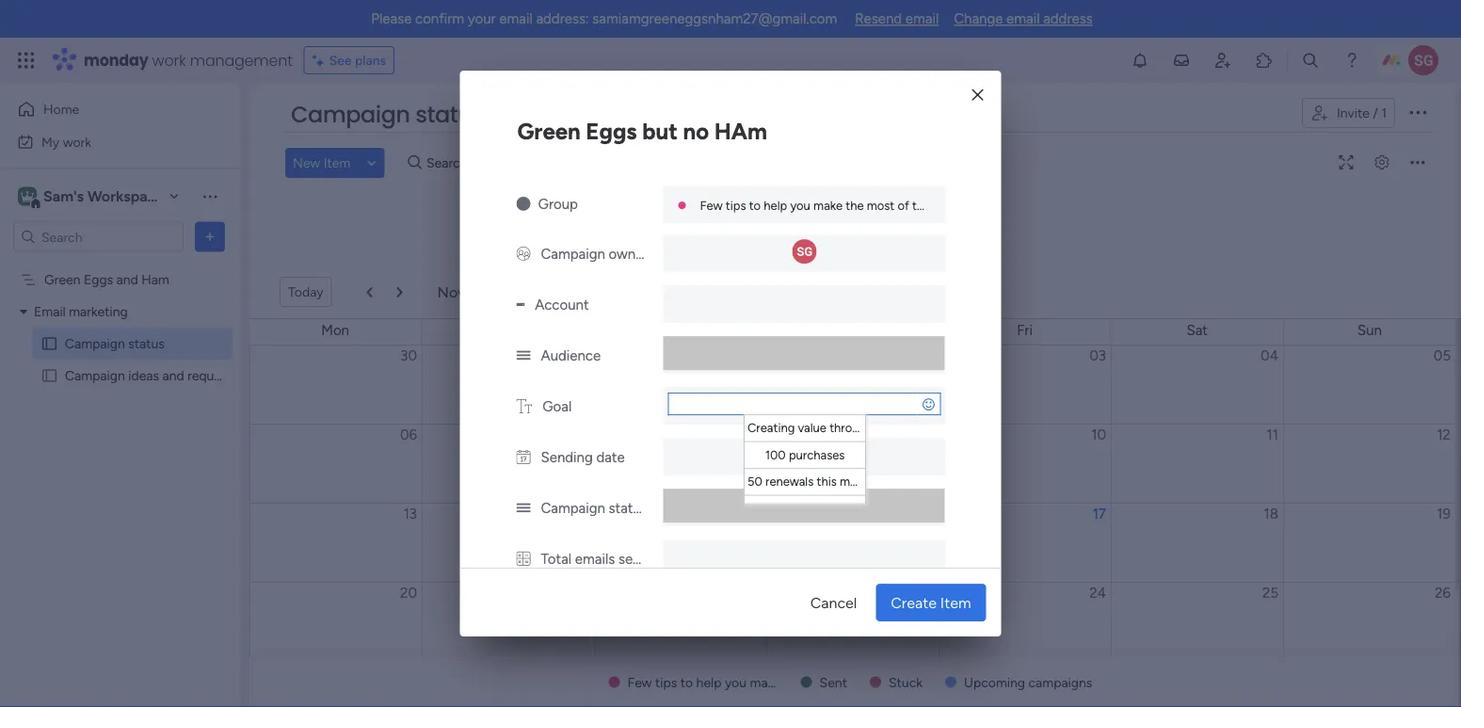Task type: describe. For each thing, give the bounding box(es) containing it.
email for resend email
[[906, 10, 939, 27]]

owner
[[609, 246, 648, 263]]

green for green eggs but no ham
[[517, 117, 581, 145]]

dapulse date column image
[[516, 449, 531, 466]]

team workload button
[[614, 98, 731, 128]]

sent
[[820, 674, 847, 690]]

audience
[[541, 347, 601, 364]]

few
[[700, 198, 723, 213]]

november 2023
[[437, 283, 547, 301]]

invite / 1
[[1337, 105, 1387, 121]]

day
[[912, 284, 933, 299]]

thu
[[841, 322, 864, 339]]

sending date
[[541, 449, 625, 466]]

smile o image
[[923, 397, 935, 411]]

2023
[[512, 283, 547, 301]]

new item button
[[285, 148, 358, 178]]

home
[[43, 101, 79, 117]]

total
[[541, 551, 572, 568]]

see
[[329, 52, 352, 68]]

v2 multiple person column image
[[516, 246, 531, 263]]

nov 9
[[791, 447, 824, 462]]

my work button
[[11, 127, 202, 157]]

to
[[749, 198, 761, 213]]

green eggs but no ham
[[517, 117, 767, 145]]

100
[[765, 447, 786, 462]]

month
[[778, 284, 814, 299]]

sat
[[1187, 322, 1208, 339]]

green eggs and ham
[[44, 272, 169, 288]]

change email address link
[[954, 10, 1093, 27]]

eggs for and
[[84, 272, 113, 288]]

eggs for but
[[586, 117, 637, 145]]

change
[[954, 10, 1003, 27]]

upcoming
[[964, 674, 1025, 690]]

1 workspace image from the left
[[18, 186, 37, 207]]

50 renewals this month
[[748, 474, 876, 489]]

angle down image
[[367, 156, 376, 170]]

sent
[[618, 551, 646, 568]]

campaign inside 'field'
[[291, 99, 410, 130]]

plans
[[355, 52, 386, 68]]

email for change email address
[[1007, 10, 1040, 27]]

make
[[813, 198, 843, 213]]

50
[[748, 474, 762, 489]]

template
[[935, 198, 984, 213]]

v2 status image
[[516, 347, 531, 364]]

please confirm your email address: samiamgreeneggsnham27@gmail.com
[[371, 10, 837, 27]]

campaign ideas and requests
[[65, 368, 239, 384]]

help
[[764, 198, 787, 213]]

settings image
[[1367, 156, 1397, 170]]

create item
[[891, 593, 971, 611]]

through
[[830, 420, 873, 435]]

:)
[[987, 198, 995, 213]]

today button
[[280, 277, 332, 307]]

date
[[596, 449, 625, 466]]

requests
[[187, 368, 239, 384]]

my
[[41, 134, 60, 150]]

open full screen image
[[1331, 156, 1361, 170]]

sun
[[1358, 322, 1382, 339]]

email marketing
[[34, 304, 128, 320]]

monday work management
[[84, 49, 293, 71]]

cancel button
[[795, 584, 872, 621]]

1
[[1381, 105, 1387, 121]]

100 purchases
[[765, 447, 845, 462]]

resend
[[855, 10, 902, 27]]

v2 sun image
[[516, 196, 531, 213]]

marketing
[[69, 304, 128, 320]]

notifications image
[[1131, 51, 1150, 70]]

work for my
[[63, 134, 91, 150]]

item for create item
[[940, 593, 971, 611]]

campaign status inside 'field'
[[291, 99, 484, 130]]

close image
[[972, 88, 983, 102]]

most
[[867, 198, 895, 213]]

campaign down marketing
[[65, 336, 125, 352]]

Campaign status field
[[286, 99, 488, 131]]

new item
[[293, 155, 351, 171]]

stuck
[[889, 674, 923, 690]]

email
[[34, 304, 66, 320]]

resend email
[[855, 10, 939, 27]]

0 vertical spatial this
[[912, 198, 932, 213]]

no
[[683, 117, 709, 145]]

workspace
[[87, 187, 164, 205]]

address
[[1043, 10, 1093, 27]]

new
[[293, 155, 320, 171]]

create
[[891, 593, 937, 611]]

management
[[190, 49, 293, 71]]

main table button
[[508, 98, 614, 128]]

9
[[817, 447, 824, 462]]

status inside green eggs but no ham dialog
[[609, 500, 648, 517]]

workspace selection element
[[18, 185, 166, 209]]

help image
[[1343, 51, 1361, 70]]

v2 dropdown column image
[[516, 297, 525, 314]]



Task type: vqa. For each thing, say whether or not it's contained in the screenshot.
Sam
no



Task type: locate. For each thing, give the bounding box(es) containing it.
0 horizontal spatial the
[[846, 198, 864, 213]]

0 horizontal spatial list arrow image
[[367, 286, 372, 298]]

2 vertical spatial campaign status
[[541, 500, 648, 517]]

0 horizontal spatial green
[[44, 272, 80, 288]]

2 horizontal spatial status
[[609, 500, 648, 517]]

item
[[324, 155, 351, 171], [940, 593, 971, 611]]

see plans
[[329, 52, 386, 68]]

today
[[288, 284, 323, 300]]

creating
[[748, 420, 795, 435]]

and right ideas
[[162, 368, 184, 384]]

list arrow image right today button
[[367, 286, 372, 298]]

0 horizontal spatial email
[[499, 10, 533, 27]]

ideas
[[128, 368, 159, 384]]

total emails sent
[[541, 551, 646, 568]]

month
[[840, 474, 876, 489]]

email
[[499, 10, 533, 27], [906, 10, 939, 27], [1007, 10, 1040, 27]]

sam's
[[43, 187, 84, 205]]

green eggs but no ham dialog
[[460, 71, 1001, 707]]

the right through at the bottom of page
[[876, 420, 894, 435]]

2 list arrow image from the left
[[397, 286, 403, 298]]

1 horizontal spatial email
[[906, 10, 939, 27]]

green inside dialog
[[517, 117, 581, 145]]

and for ideas
[[162, 368, 184, 384]]

item right new
[[324, 155, 351, 171]]

ham
[[714, 117, 767, 145]]

of
[[898, 198, 909, 213]]

item for new item
[[324, 155, 351, 171]]

sam green image
[[1408, 45, 1439, 75]]

0 vertical spatial campaign status
[[291, 99, 484, 130]]

2 vertical spatial status
[[609, 500, 648, 517]]

list box containing green eggs and ham
[[0, 260, 240, 646]]

apps image
[[1255, 51, 1274, 70]]

campaigns
[[1029, 674, 1092, 690]]

green inside list box
[[44, 272, 80, 288]]

0 vertical spatial item
[[324, 155, 351, 171]]

1 horizontal spatial green
[[517, 117, 581, 145]]

work right my
[[63, 134, 91, 150]]

green up group
[[517, 117, 581, 145]]

v2 status image
[[516, 500, 531, 517]]

and left ham
[[116, 272, 138, 288]]

1 horizontal spatial the
[[876, 420, 894, 435]]

1 horizontal spatial and
[[162, 368, 184, 384]]

sending
[[541, 449, 593, 466]]

this down 9
[[817, 474, 837, 489]]

0 horizontal spatial item
[[324, 155, 351, 171]]

1 horizontal spatial campaign status
[[291, 99, 484, 130]]

0 horizontal spatial work
[[63, 134, 91, 150]]

monday
[[84, 49, 148, 71]]

emails
[[575, 551, 615, 568]]

and
[[116, 272, 138, 288], [162, 368, 184, 384]]

change email address
[[954, 10, 1093, 27]]

1 vertical spatial and
[[162, 368, 184, 384]]

this
[[912, 198, 932, 213], [817, 474, 837, 489]]

address:
[[536, 10, 589, 27]]

select product image
[[17, 51, 36, 70]]

purchases
[[789, 447, 845, 462]]

inbox image
[[1172, 51, 1191, 70]]

status up ideas
[[128, 336, 165, 352]]

campaign
[[291, 99, 410, 130], [541, 246, 605, 263], [65, 336, 125, 352], [65, 368, 125, 384], [541, 500, 605, 517]]

0 horizontal spatial this
[[817, 474, 837, 489]]

1 vertical spatial this
[[817, 474, 837, 489]]

Search in workspace field
[[40, 226, 157, 248]]

0 horizontal spatial eggs
[[84, 272, 113, 288]]

cancel
[[810, 593, 857, 611]]

item inside button
[[940, 593, 971, 611]]

public board image
[[40, 367, 58, 385]]

and for eggs
[[116, 272, 138, 288]]

email right resend
[[906, 10, 939, 27]]

month link
[[763, 279, 829, 305]]

campaign right public board image at the bottom left
[[65, 368, 125, 384]]

1 horizontal spatial work
[[152, 49, 186, 71]]

campaign right v2 status image
[[541, 500, 605, 517]]

1 vertical spatial campaign status
[[65, 336, 165, 352]]

samiamgreeneggsnham27@gmail.com
[[593, 10, 837, 27]]

1 vertical spatial green
[[44, 272, 80, 288]]

invite
[[1337, 105, 1370, 121]]

day link
[[897, 279, 948, 305]]

0 vertical spatial the
[[846, 198, 864, 213]]

eggs inside green eggs but no ham dialog
[[586, 117, 637, 145]]

green
[[517, 117, 581, 145], [44, 272, 80, 288]]

None field
[[668, 393, 917, 415]]

status inside list box
[[128, 336, 165, 352]]

eggs up marketing
[[84, 272, 113, 288]]

team workload
[[628, 105, 716, 121]]

1 email from the left
[[499, 10, 533, 27]]

more options image
[[1403, 161, 1433, 176]]

campaign status up emails
[[541, 500, 648, 517]]

nov
[[791, 447, 814, 462]]

item right create
[[940, 593, 971, 611]]

1 horizontal spatial list arrow image
[[397, 286, 403, 298]]

main table
[[537, 105, 600, 121]]

status up search field
[[415, 99, 484, 130]]

you
[[790, 198, 810, 213]]

status up sent at the bottom of the page
[[609, 500, 648, 517]]

list arrow image left november
[[397, 286, 403, 298]]

status inside 'field'
[[415, 99, 484, 130]]

workload
[[663, 105, 716, 121]]

2 horizontal spatial email
[[1007, 10, 1040, 27]]

dapulse text column image
[[516, 398, 532, 415]]

mon
[[321, 322, 349, 339]]

1 horizontal spatial this
[[912, 198, 932, 213]]

2 email from the left
[[906, 10, 939, 27]]

option
[[0, 263, 240, 266]]

0 vertical spatial and
[[116, 272, 138, 288]]

work right monday
[[152, 49, 186, 71]]

value
[[798, 420, 827, 435]]

wed
[[666, 322, 695, 339]]

campaign status
[[291, 99, 484, 130], [65, 336, 165, 352], [541, 500, 648, 517]]

home button
[[11, 94, 202, 124]]

november
[[437, 283, 508, 301]]

0 vertical spatial green
[[517, 117, 581, 145]]

search everything image
[[1301, 51, 1320, 70]]

campaign status inside list box
[[65, 336, 165, 352]]

week
[[847, 284, 878, 299]]

workspace image
[[18, 186, 37, 207], [21, 186, 34, 207]]

campaign status up angle down icon
[[291, 99, 484, 130]]

work inside my work button
[[63, 134, 91, 150]]

team
[[628, 105, 660, 121]]

caret down image
[[20, 305, 27, 318]]

creating value through the newsletter
[[748, 420, 955, 435]]

public board image
[[40, 335, 58, 353]]

email right the your
[[499, 10, 533, 27]]

invite members image
[[1214, 51, 1232, 70]]

1 list arrow image from the left
[[367, 286, 372, 298]]

upcoming campaigns
[[964, 674, 1092, 690]]

the left 'most'
[[846, 198, 864, 213]]

fri
[[1017, 322, 1033, 339]]

resend email link
[[855, 10, 939, 27]]

eggs
[[586, 117, 637, 145], [84, 272, 113, 288]]

my work
[[41, 134, 91, 150]]

dapulse numbers column image
[[516, 551, 531, 568]]

sam's workspace button
[[13, 180, 187, 212]]

0 vertical spatial status
[[415, 99, 484, 130]]

green for green eggs and ham
[[44, 272, 80, 288]]

table
[[569, 105, 600, 121]]

0 horizontal spatial status
[[128, 336, 165, 352]]

item inside button
[[324, 155, 351, 171]]

week link
[[832, 279, 893, 305]]

0 horizontal spatial and
[[116, 272, 138, 288]]

group
[[538, 196, 578, 213]]

sam's workspace
[[43, 187, 164, 205]]

1 vertical spatial eggs
[[84, 272, 113, 288]]

eggs left the but
[[586, 117, 637, 145]]

none field inside green eggs but no ham dialog
[[668, 393, 917, 415]]

email right change
[[1007, 10, 1040, 27]]

this right the of
[[912, 198, 932, 213]]

your
[[468, 10, 496, 27]]

ham
[[141, 272, 169, 288]]

campaign right v2 multiple person column icon
[[541, 246, 605, 263]]

1 vertical spatial the
[[876, 420, 894, 435]]

eggs inside list box
[[84, 272, 113, 288]]

renewals
[[765, 474, 814, 489]]

2 horizontal spatial campaign status
[[541, 500, 648, 517]]

account
[[535, 297, 589, 314]]

Search field
[[422, 150, 478, 176]]

goal
[[542, 398, 572, 415]]

0 vertical spatial work
[[152, 49, 186, 71]]

1 vertical spatial item
[[940, 593, 971, 611]]

confirm
[[415, 10, 464, 27]]

list arrow image
[[367, 286, 372, 298], [397, 286, 403, 298]]

campaign status inside green eggs but no ham dialog
[[541, 500, 648, 517]]

1 vertical spatial work
[[63, 134, 91, 150]]

list box
[[0, 260, 240, 646]]

please
[[371, 10, 412, 27]]

2 workspace image from the left
[[21, 186, 34, 207]]

1 horizontal spatial item
[[940, 593, 971, 611]]

campaign owner
[[541, 246, 648, 263]]

create item button
[[876, 584, 986, 621]]

campaign status down marketing
[[65, 336, 165, 352]]

1 vertical spatial status
[[128, 336, 165, 352]]

0 horizontal spatial campaign status
[[65, 336, 165, 352]]

3 email from the left
[[1007, 10, 1040, 27]]

campaign up angle down icon
[[291, 99, 410, 130]]

but
[[642, 117, 678, 145]]

green up email
[[44, 272, 80, 288]]

see plans button
[[304, 46, 395, 74]]

main
[[537, 105, 565, 121]]

work for monday
[[152, 49, 186, 71]]

v2 search image
[[408, 152, 422, 173]]

1 horizontal spatial status
[[415, 99, 484, 130]]

0 vertical spatial eggs
[[586, 117, 637, 145]]

1 horizontal spatial eggs
[[586, 117, 637, 145]]

tips
[[726, 198, 746, 213]]



